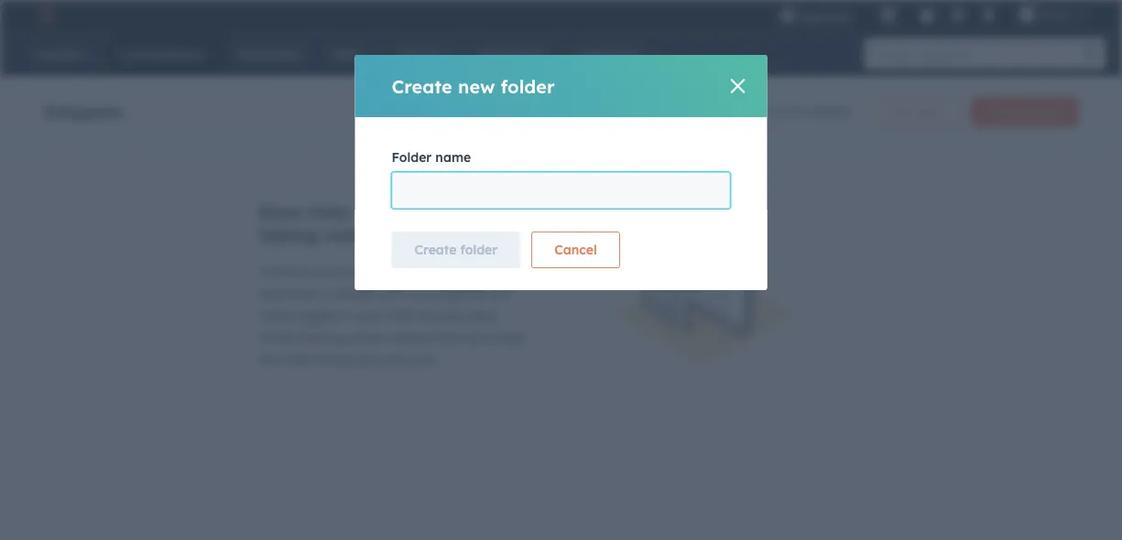 Task type: vqa. For each thing, say whether or not it's contained in the screenshot.
the middle TO
yes



Task type: describe. For each thing, give the bounding box(es) containing it.
create shortcuts to your most common responses in emails sent to prospects and notes logged in your crm. quickly send emails and log notes without having to type the same thing over and over.
[[259, 264, 524, 368]]

folder
[[392, 149, 432, 165]]

and inside save time writing emails and taking notes
[[492, 201, 527, 224]]

create folder button
[[392, 232, 521, 268]]

thing
[[318, 352, 349, 368]]

writing
[[356, 201, 421, 224]]

same
[[282, 352, 315, 368]]

responses
[[259, 286, 319, 302]]

help image
[[919, 8, 936, 25]]

having
[[437, 330, 477, 346]]

apple button
[[1008, 0, 1099, 29]]

notes inside save time writing emails and taking notes
[[324, 224, 374, 247]]

notifications image
[[980, 8, 997, 25]]

logged
[[296, 308, 338, 324]]

of
[[778, 104, 790, 120]]

marketplaces image
[[881, 8, 897, 25]]

search image
[[1084, 48, 1097, 60]]

folder for new folder
[[915, 105, 945, 119]]

new folder
[[888, 105, 945, 119]]

0 of 5 created
[[766, 104, 851, 120]]

snippet
[[1025, 105, 1063, 119]]

2 vertical spatial emails
[[259, 330, 298, 346]]

marketplaces button
[[870, 0, 908, 29]]

5
[[794, 104, 801, 120]]

0
[[766, 104, 774, 120]]

create for create snippet
[[987, 105, 1022, 119]]

taking
[[259, 224, 318, 247]]

1 horizontal spatial emails
[[337, 286, 376, 302]]

apple
[[1039, 7, 1071, 22]]

save
[[259, 201, 304, 224]]

common
[[443, 264, 496, 280]]

settings image
[[950, 8, 966, 24]]

without
[[388, 330, 433, 346]]

hubspot image
[[33, 4, 55, 26]]

snippets banner
[[44, 92, 1079, 126]]

1 vertical spatial to
[[409, 286, 422, 302]]

and down the without at the left bottom of the page
[[383, 352, 406, 368]]

new
[[888, 105, 912, 119]]

most
[[409, 264, 440, 280]]

over
[[353, 352, 379, 368]]

folder name
[[392, 149, 471, 165]]

type
[[497, 330, 524, 346]]

create folder
[[415, 242, 498, 258]]

notifications button
[[973, 0, 1004, 29]]

0 vertical spatial your
[[379, 264, 406, 280]]

1 horizontal spatial in
[[341, 308, 352, 324]]

send
[[468, 308, 497, 324]]



Task type: locate. For each thing, give the bounding box(es) containing it.
create up responses
[[259, 264, 299, 280]]

cancel button
[[532, 232, 620, 268]]

0 vertical spatial notes
[[324, 224, 374, 247]]

create snippet button
[[971, 97, 1079, 126]]

0 vertical spatial folder
[[501, 75, 555, 98]]

settings link
[[947, 5, 969, 24]]

and
[[492, 201, 527, 224], [488, 286, 512, 302], [302, 330, 325, 346], [383, 352, 406, 368]]

0 horizontal spatial folder
[[461, 242, 498, 258]]

snippets
[[44, 99, 124, 122]]

in down "shortcuts"
[[323, 286, 334, 302]]

hubspot link
[[22, 4, 69, 26]]

help button
[[912, 0, 943, 29]]

create left snippet
[[987, 105, 1022, 119]]

folder inside button
[[461, 242, 498, 258]]

to right "shortcuts"
[[363, 264, 375, 280]]

create for create folder
[[415, 242, 457, 258]]

notes
[[324, 224, 374, 247], [259, 308, 292, 324], [351, 330, 384, 346]]

1 horizontal spatial folder
[[501, 75, 555, 98]]

create inside create shortcuts to your most common responses in emails sent to prospects and notes logged in your crm. quickly send emails and log notes without having to type the same thing over and over.
[[259, 264, 299, 280]]

notes up "shortcuts"
[[324, 224, 374, 247]]

0 vertical spatial emails
[[426, 201, 486, 224]]

menu
[[767, 0, 1101, 29]]

1 vertical spatial your
[[355, 308, 382, 324]]

create new folder
[[392, 75, 555, 98]]

new folder button
[[873, 97, 960, 126]]

close image
[[731, 79, 745, 93]]

Search HubSpot search field
[[865, 38, 1090, 70]]

the
[[259, 352, 278, 368]]

create up most
[[415, 242, 457, 258]]

emails up the
[[259, 330, 298, 346]]

shortcuts
[[303, 264, 359, 280]]

2 horizontal spatial to
[[481, 330, 494, 346]]

created
[[805, 104, 851, 120]]

cancel
[[555, 242, 597, 258]]

upgrade
[[800, 9, 851, 24]]

bob builder image
[[1019, 6, 1035, 23]]

0 horizontal spatial to
[[363, 264, 375, 280]]

and up create folder
[[492, 201, 527, 224]]

notes up over at the bottom left
[[351, 330, 384, 346]]

2 vertical spatial notes
[[351, 330, 384, 346]]

1 vertical spatial emails
[[337, 286, 376, 302]]

to
[[363, 264, 375, 280], [409, 286, 422, 302], [481, 330, 494, 346]]

your up the sent
[[379, 264, 406, 280]]

create inside button
[[987, 105, 1022, 119]]

2 horizontal spatial folder
[[915, 105, 945, 119]]

your down the sent
[[355, 308, 382, 324]]

emails up create folder
[[426, 201, 486, 224]]

to right the sent
[[409, 286, 422, 302]]

0 horizontal spatial emails
[[259, 330, 298, 346]]

and up send in the bottom of the page
[[488, 286, 512, 302]]

notes down responses
[[259, 308, 292, 324]]

menu containing apple
[[767, 0, 1101, 29]]

create for create shortcuts to your most common responses in emails sent to prospects and notes logged in your crm. quickly send emails and log notes without having to type the same thing over and over.
[[259, 264, 299, 280]]

prospects
[[425, 286, 485, 302]]

Folder name text field
[[392, 172, 731, 209]]

2 vertical spatial to
[[481, 330, 494, 346]]

new
[[458, 75, 495, 98]]

folder inside button
[[915, 105, 945, 119]]

crm.
[[386, 308, 417, 324]]

over.
[[410, 352, 438, 368]]

emails inside save time writing emails and taking notes
[[426, 201, 486, 224]]

emails
[[426, 201, 486, 224], [337, 286, 376, 302], [259, 330, 298, 346]]

name
[[436, 149, 471, 165]]

menu item
[[864, 0, 868, 29]]

save time writing emails and taking notes
[[259, 201, 527, 247]]

in
[[323, 286, 334, 302], [341, 308, 352, 324]]

0 vertical spatial in
[[323, 286, 334, 302]]

your
[[379, 264, 406, 280], [355, 308, 382, 324]]

0 vertical spatial to
[[363, 264, 375, 280]]

in up log on the left bottom
[[341, 308, 352, 324]]

2 horizontal spatial emails
[[426, 201, 486, 224]]

folder for create folder
[[461, 242, 498, 258]]

search button
[[1075, 38, 1106, 70]]

create
[[392, 75, 453, 98], [987, 105, 1022, 119], [415, 242, 457, 258], [259, 264, 299, 280]]

to down send in the bottom of the page
[[481, 330, 494, 346]]

and down logged
[[302, 330, 325, 346]]

log
[[329, 330, 347, 346]]

1 vertical spatial in
[[341, 308, 352, 324]]

1 horizontal spatial to
[[409, 286, 422, 302]]

create snippet
[[987, 105, 1063, 119]]

0 horizontal spatial in
[[323, 286, 334, 302]]

create inside button
[[415, 242, 457, 258]]

2 vertical spatial folder
[[461, 242, 498, 258]]

create left new
[[392, 75, 453, 98]]

1 vertical spatial folder
[[915, 105, 945, 119]]

create for create new folder
[[392, 75, 453, 98]]

emails down "shortcuts"
[[337, 286, 376, 302]]

quickly
[[421, 308, 465, 324]]

folder
[[501, 75, 555, 98], [915, 105, 945, 119], [461, 242, 498, 258]]

sent
[[380, 286, 406, 302]]

upgrade image
[[780, 8, 796, 25]]

1 vertical spatial notes
[[259, 308, 292, 324]]

time
[[309, 201, 350, 224]]



